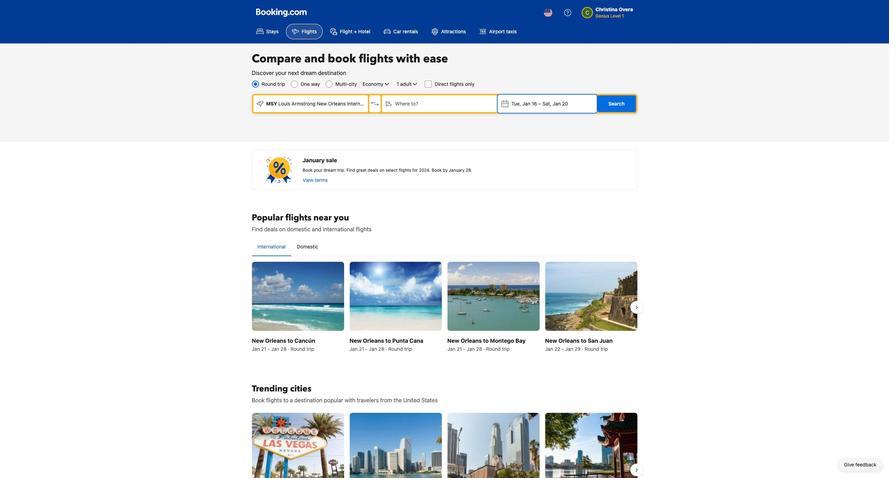 Task type: describe. For each thing, give the bounding box(es) containing it.
new orleans to montego bay image
[[448, 262, 540, 331]]

orlando, united states of america image
[[546, 413, 638, 478]]

new orleans to cancún image
[[252, 262, 344, 331]]

las vegas, united states of america image
[[252, 413, 344, 478]]



Task type: vqa. For each thing, say whether or not it's contained in the screenshot.
Classes
no



Task type: locate. For each thing, give the bounding box(es) containing it.
0 vertical spatial region
[[246, 259, 644, 356]]

your account menu christina overa genius level 1 element
[[582, 3, 637, 19]]

new orleans to punta cana image
[[350, 262, 442, 331]]

los angeles, united states of america image
[[448, 413, 540, 478]]

1 region from the top
[[246, 259, 644, 356]]

2 region from the top
[[246, 411, 644, 478]]

flights homepage image
[[256, 8, 307, 17]]

tab list
[[252, 238, 638, 257]]

miami, united states of america image
[[350, 413, 442, 478]]

1 vertical spatial region
[[246, 411, 644, 478]]

new orleans to san juan image
[[546, 262, 638, 331]]

region
[[246, 259, 644, 356], [246, 411, 644, 478]]



